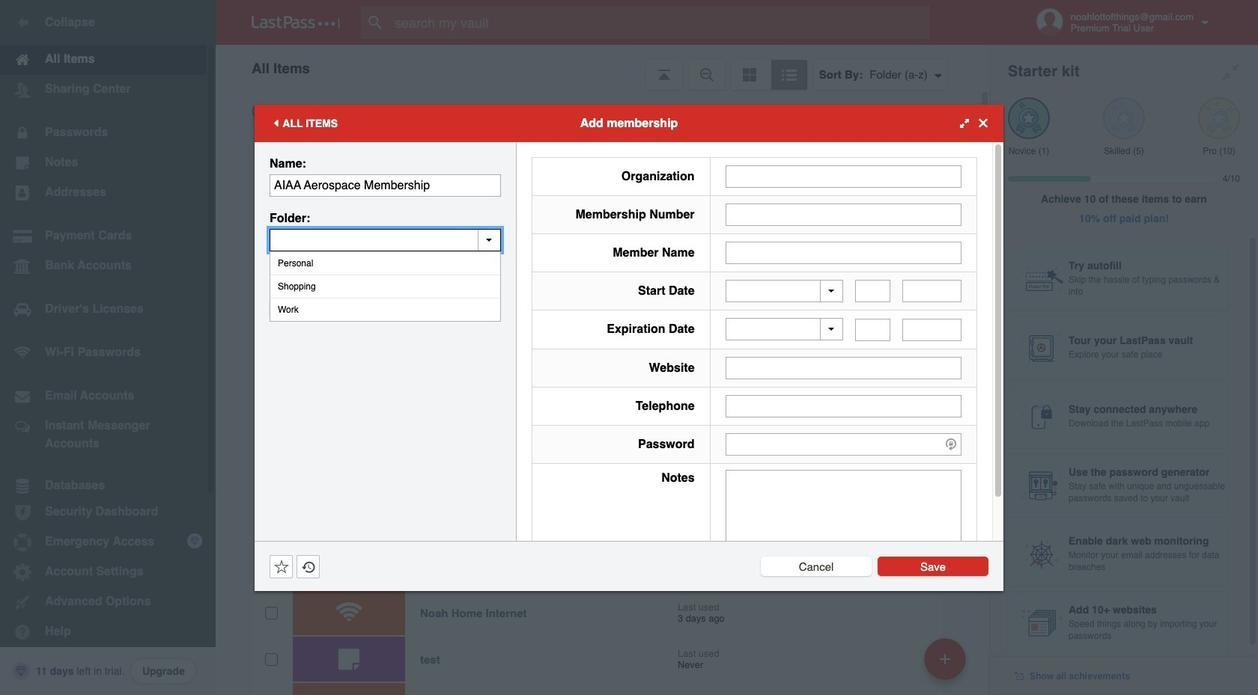 Task type: vqa. For each thing, say whether or not it's contained in the screenshot.
New item element
no



Task type: describe. For each thing, give the bounding box(es) containing it.
vault options navigation
[[216, 45, 990, 90]]

main navigation navigation
[[0, 0, 216, 696]]

new item navigation
[[919, 634, 975, 696]]

lastpass image
[[252, 16, 340, 29]]



Task type: locate. For each thing, give the bounding box(es) containing it.
Search search field
[[361, 6, 959, 39]]

new item image
[[940, 654, 950, 665]]

search my vault text field
[[361, 6, 959, 39]]

None text field
[[725, 165, 962, 188], [270, 174, 501, 197], [725, 203, 962, 226], [725, 242, 962, 264], [855, 280, 891, 303], [855, 319, 891, 341], [725, 165, 962, 188], [270, 174, 501, 197], [725, 203, 962, 226], [725, 242, 962, 264], [855, 280, 891, 303], [855, 319, 891, 341]]

None password field
[[725, 433, 962, 456]]

dialog
[[255, 104, 1004, 591]]

None text field
[[270, 229, 501, 251], [903, 280, 962, 303], [903, 319, 962, 341], [725, 357, 962, 379], [725, 395, 962, 418], [725, 470, 962, 563], [270, 229, 501, 251], [903, 280, 962, 303], [903, 319, 962, 341], [725, 357, 962, 379], [725, 395, 962, 418], [725, 470, 962, 563]]



